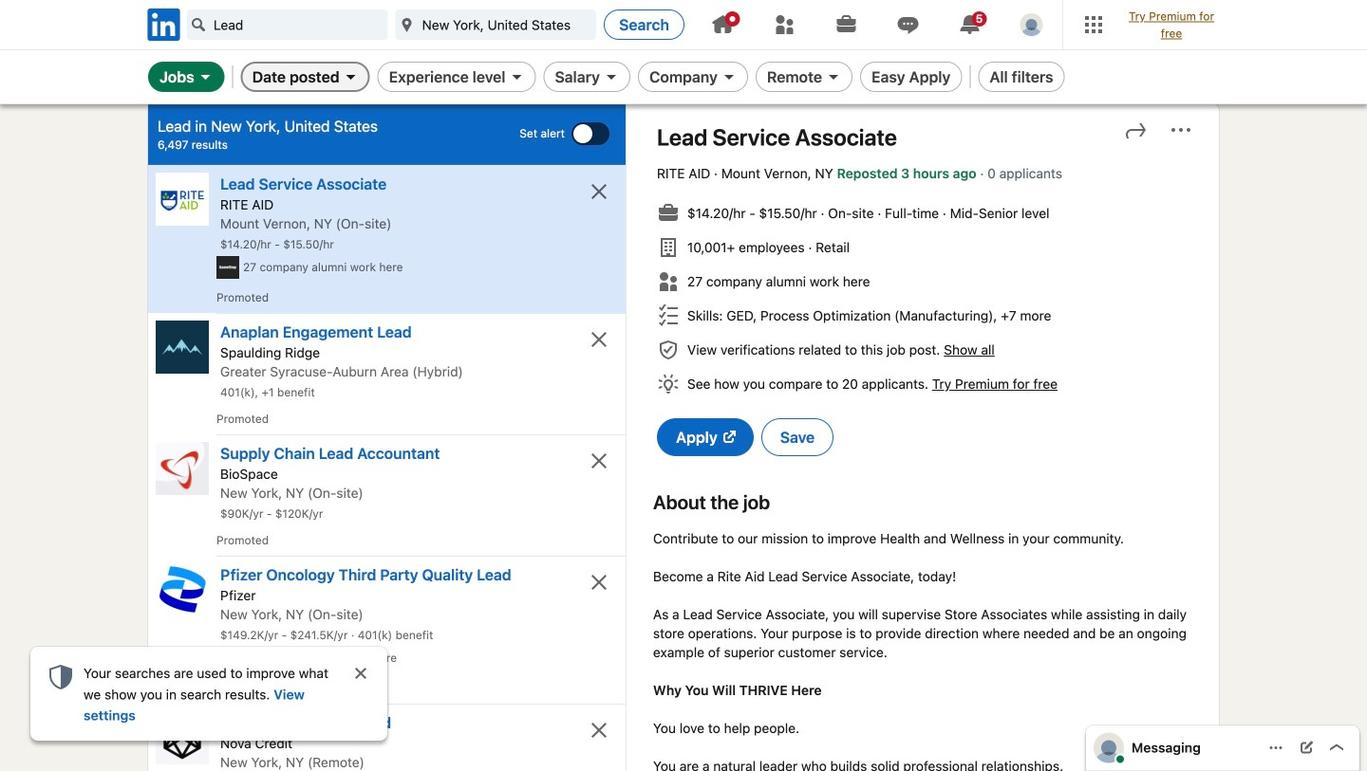 Task type: vqa. For each thing, say whether or not it's contained in the screenshot.
date posted filter. clicking this button displays all date posted filter options. "Image"
yes



Task type: describe. For each thing, give the bounding box(es) containing it.
City, state, or zip code text field
[[396, 9, 596, 40]]

spaulding ridge logo image
[[156, 321, 209, 374]]

dismiss job image for pfizer logo at the left of the page
[[588, 572, 611, 594]]

linkedin image
[[144, 5, 183, 44]]

remote filter. clicking this button displays all remote filter options. image
[[826, 69, 841, 85]]

dismiss job image
[[588, 180, 611, 203]]

Easy Apply filter. button
[[860, 62, 962, 92]]

pfizer logo image
[[156, 564, 209, 617]]

rachel moore image
[[1020, 13, 1043, 36]]

share image
[[1124, 119, 1147, 141]]

nova credit logo image
[[156, 712, 209, 765]]

company filter. clicking this button displays all company filter options. image
[[722, 69, 737, 85]]

custom image
[[191, 17, 206, 32]]

linkedin image
[[144, 5, 183, 44]]

rachel moore image
[[1094, 733, 1124, 764]]

dismiss job image for spaulding ridge logo
[[588, 328, 611, 351]]

experience level filter. clicking this button displays all experience level filter options. image
[[509, 69, 525, 85]]



Task type: locate. For each thing, give the bounding box(es) containing it.
1 dismiss job image from the top
[[588, 328, 611, 351]]

3 dismiss job image from the top
[[588, 572, 611, 594]]

dismiss "your searches are used to improve what we show you in search results." notification 1 of 1. image
[[353, 667, 368, 682]]

Search by title, skill, or company text field
[[187, 9, 388, 40]]

2 dismiss job image from the top
[[588, 450, 611, 473]]

filter by: jobs image
[[198, 69, 213, 85]]

rite aid logo image
[[156, 173, 209, 226]]

4 dismiss job image from the top
[[588, 720, 611, 742]]

region
[[30, 648, 387, 742]]

dismiss job image for biospace logo
[[588, 450, 611, 473]]

dismiss job image for nova credit logo
[[588, 720, 611, 742]]

salary filter. clicking this button displays all salary filter options. image
[[604, 69, 619, 85]]

dismiss job image
[[588, 328, 611, 351], [588, 450, 611, 473], [588, 572, 611, 594], [588, 720, 611, 742]]

date posted filter. clicking this button displays all date posted filter options. image
[[343, 69, 359, 85]]

biospace logo image
[[156, 442, 209, 496]]



